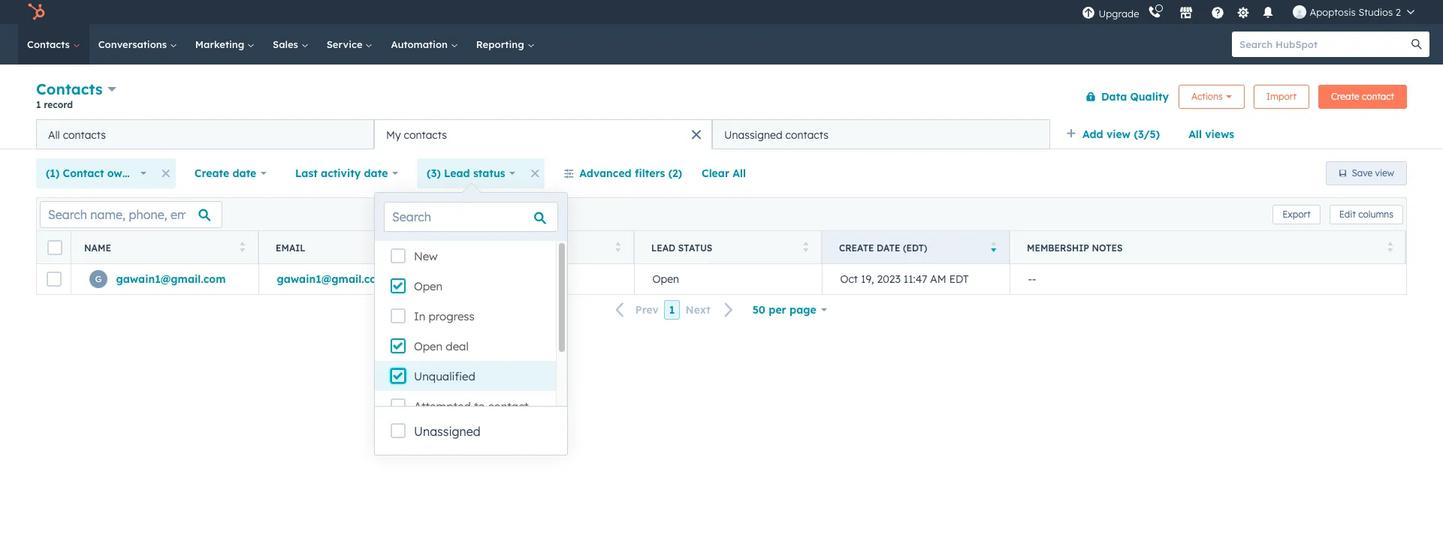 Task type: locate. For each thing, give the bounding box(es) containing it.
notes
[[1092, 242, 1123, 254]]

record
[[44, 99, 73, 110]]

1 inside contacts banner
[[36, 99, 41, 110]]

2 gawain1@gmail.com from the left
[[277, 273, 387, 286]]

view inside popup button
[[1107, 128, 1131, 141]]

press to sort. image left email
[[239, 242, 245, 252]]

1 horizontal spatial press to sort. image
[[615, 242, 621, 252]]

2 - from the left
[[1033, 273, 1037, 286]]

create inside button
[[1332, 91, 1360, 102]]

1 gawain1@gmail.com link from the left
[[116, 273, 226, 286]]

press to sort. image for 5th press to sort. element from right
[[239, 242, 245, 252]]

gawain1@gmail.com link inside "button"
[[277, 273, 387, 286]]

press to sort. element for email
[[427, 242, 433, 254]]

--
[[1028, 273, 1037, 286]]

unqualified
[[414, 370, 476, 384]]

0 vertical spatial view
[[1107, 128, 1131, 141]]

contacts
[[63, 128, 106, 142], [404, 128, 447, 142], [786, 128, 829, 142]]

1 horizontal spatial view
[[1376, 168, 1395, 179]]

press to sort. element left email
[[239, 242, 245, 254]]

contact
[[1362, 91, 1395, 102], [488, 400, 529, 414]]

0 horizontal spatial contact
[[488, 400, 529, 414]]

unassigned down contacts banner
[[724, 128, 783, 142]]

-
[[1028, 273, 1033, 286], [1033, 273, 1037, 286]]

1 for 1
[[669, 304, 675, 317]]

edit columns button
[[1330, 205, 1404, 224]]

view for add
[[1107, 128, 1131, 141]]

data
[[1102, 90, 1127, 103]]

list box
[[375, 241, 567, 422]]

per
[[769, 304, 787, 317]]

0 horizontal spatial press to sort. image
[[239, 242, 245, 252]]

create date (edt)
[[839, 242, 928, 254]]

status
[[473, 167, 505, 180]]

0 horizontal spatial date
[[233, 167, 257, 180]]

lead left status
[[652, 242, 676, 254]]

Search search field
[[384, 202, 558, 232]]

press to sort. image
[[239, 242, 245, 252], [803, 242, 809, 252]]

all inside all contacts button
[[48, 128, 60, 142]]

all down 1 record
[[48, 128, 60, 142]]

unassigned inside button
[[724, 128, 783, 142]]

1 press to sort. image from the left
[[427, 242, 433, 252]]

all right clear
[[733, 167, 746, 180]]

gawain1@gmail.com
[[116, 273, 226, 286], [277, 273, 387, 286]]

search image
[[1412, 39, 1423, 50]]

create for create date
[[194, 167, 229, 180]]

1 horizontal spatial contacts
[[404, 128, 447, 142]]

calling icon button
[[1143, 2, 1168, 22]]

contacts for all contacts
[[63, 128, 106, 142]]

0 horizontal spatial gawain1@gmail.com link
[[116, 273, 226, 286]]

membership notes
[[1027, 242, 1123, 254]]

0 horizontal spatial view
[[1107, 128, 1131, 141]]

contacts inside contacts 'popup button'
[[36, 80, 103, 98]]

new
[[414, 250, 438, 264]]

0 horizontal spatial all
[[48, 128, 60, 142]]

1 for 1 record
[[36, 99, 41, 110]]

1 horizontal spatial all
[[733, 167, 746, 180]]

2 gawain1@gmail.com link from the left
[[277, 273, 387, 286]]

my contacts button
[[374, 119, 712, 150]]

1 vertical spatial contact
[[488, 400, 529, 414]]

list box containing new
[[375, 241, 567, 422]]

lead
[[444, 167, 470, 180], [652, 242, 676, 254]]

sales
[[273, 38, 301, 50]]

press to sort. image up page
[[803, 242, 809, 252]]

1 vertical spatial create
[[194, 167, 229, 180]]

all contacts
[[48, 128, 106, 142]]

1 right prev in the bottom left of the page
[[669, 304, 675, 317]]

1 inside 'button'
[[669, 304, 675, 317]]

0 vertical spatial unassigned
[[724, 128, 783, 142]]

2 horizontal spatial create
[[1332, 91, 1360, 102]]

1 vertical spatial lead
[[652, 242, 676, 254]]

1 horizontal spatial contact
[[1362, 91, 1395, 102]]

contacts button
[[36, 78, 117, 100]]

2023
[[877, 273, 901, 286]]

apoptosis studios 2 button
[[1285, 0, 1424, 24]]

attempted
[[414, 400, 471, 414]]

0 horizontal spatial contacts
[[63, 128, 106, 142]]

press to sort. element for membership notes
[[1388, 242, 1393, 254]]

prev
[[635, 304, 659, 317]]

reporting link
[[467, 24, 544, 65]]

create down all contacts button
[[194, 167, 229, 180]]

1 horizontal spatial 1
[[669, 304, 675, 317]]

contacts down hubspot link
[[27, 38, 73, 50]]

create left date
[[839, 242, 874, 254]]

unassigned for unassigned
[[414, 425, 481, 440]]

clear all button
[[692, 159, 756, 189]]

view for save
[[1376, 168, 1395, 179]]

create down the search hubspot search field
[[1332, 91, 1360, 102]]

last activity date button
[[286, 159, 408, 189]]

0 horizontal spatial 1
[[36, 99, 41, 110]]

press to sort. image left lead status
[[615, 242, 621, 252]]

notifications button
[[1256, 0, 1282, 24]]

2 horizontal spatial contacts
[[786, 128, 829, 142]]

menu
[[1081, 0, 1426, 24]]

press to sort. element for phone number
[[615, 242, 621, 254]]

all left the views
[[1189, 128, 1202, 141]]

press to sort. element
[[239, 242, 245, 254], [427, 242, 433, 254], [615, 242, 621, 254], [803, 242, 809, 254], [1388, 242, 1393, 254]]

unassigned contacts
[[724, 128, 829, 142]]

import button
[[1254, 85, 1310, 109]]

50
[[753, 304, 766, 317]]

1 vertical spatial unassigned
[[414, 425, 481, 440]]

create
[[1332, 91, 1360, 102], [194, 167, 229, 180], [839, 242, 874, 254]]

press to sort. element down columns at top
[[1388, 242, 1393, 254]]

1 horizontal spatial create
[[839, 242, 874, 254]]

2 vertical spatial create
[[839, 242, 874, 254]]

2
[[1396, 6, 1402, 18]]

1 horizontal spatial date
[[364, 167, 388, 180]]

2 contacts from the left
[[404, 128, 447, 142]]

0 vertical spatial lead
[[444, 167, 470, 180]]

0 vertical spatial create
[[1332, 91, 1360, 102]]

1 press to sort. image from the left
[[239, 242, 245, 252]]

1 vertical spatial 1
[[669, 304, 675, 317]]

view inside "button"
[[1376, 168, 1395, 179]]

-- button
[[1010, 265, 1407, 295]]

gawain1@gmail.com inside "button"
[[277, 273, 387, 286]]

pagination navigation
[[607, 300, 743, 320]]

2 press to sort. image from the left
[[803, 242, 809, 252]]

0 vertical spatial contact
[[1362, 91, 1395, 102]]

press to sort. image down columns at top
[[1388, 242, 1393, 252]]

2 press to sort. element from the left
[[427, 242, 433, 254]]

date down all contacts button
[[233, 167, 257, 180]]

0 vertical spatial 1
[[36, 99, 41, 110]]

view
[[1107, 128, 1131, 141], [1376, 168, 1395, 179]]

date
[[233, 167, 257, 180], [364, 167, 388, 180]]

0 vertical spatial contacts
[[27, 38, 73, 50]]

help image
[[1212, 7, 1225, 20]]

menu containing apoptosis studios 2
[[1081, 0, 1426, 24]]

to
[[474, 400, 485, 414]]

upgrade image
[[1083, 6, 1096, 20]]

(1)
[[46, 167, 60, 180]]

conversations link
[[89, 24, 186, 65]]

open inside button
[[653, 273, 679, 286]]

1 left record
[[36, 99, 41, 110]]

view right add
[[1107, 128, 1131, 141]]

1 contacts from the left
[[63, 128, 106, 142]]

1 horizontal spatial unassigned
[[724, 128, 783, 142]]

apoptosis studios 2
[[1310, 6, 1402, 18]]

automation link
[[382, 24, 467, 65]]

phone
[[464, 242, 496, 254]]

4 press to sort. element from the left
[[803, 242, 809, 254]]

1 horizontal spatial press to sort. image
[[803, 242, 809, 252]]

contacts inside button
[[786, 128, 829, 142]]

date right activity
[[364, 167, 388, 180]]

contacts
[[27, 38, 73, 50], [36, 80, 103, 98]]

1 horizontal spatial gawain1@gmail.com
[[277, 273, 387, 286]]

view right 'save'
[[1376, 168, 1395, 179]]

0 horizontal spatial lead
[[444, 167, 470, 180]]

gawain1@gmail.com link
[[116, 273, 226, 286], [277, 273, 387, 286]]

Search name, phone, email addresses, or company search field
[[40, 201, 222, 228]]

open button
[[634, 265, 822, 295]]

press to sort. element left lead status
[[615, 242, 621, 254]]

calling icon image
[[1149, 6, 1162, 20]]

press to sort. element up page
[[803, 242, 809, 254]]

next button
[[680, 301, 743, 320]]

2 horizontal spatial press to sort. image
[[1388, 242, 1393, 252]]

1 horizontal spatial gawain1@gmail.com link
[[277, 273, 387, 286]]

5 press to sort. element from the left
[[1388, 242, 1393, 254]]

all
[[1189, 128, 1202, 141], [48, 128, 60, 142], [733, 167, 746, 180]]

1
[[36, 99, 41, 110], [669, 304, 675, 317]]

1 date from the left
[[233, 167, 257, 180]]

contact right to
[[488, 400, 529, 414]]

edit columns
[[1340, 209, 1394, 220]]

press to sort. image for membership notes
[[1388, 242, 1393, 252]]

create inside popup button
[[194, 167, 229, 180]]

reporting
[[476, 38, 527, 50]]

press to sort. image left phone
[[427, 242, 433, 252]]

press to sort. image
[[427, 242, 433, 252], [615, 242, 621, 252], [1388, 242, 1393, 252]]

3 contacts from the left
[[786, 128, 829, 142]]

1 vertical spatial contacts
[[36, 80, 103, 98]]

hubspot image
[[27, 3, 45, 21]]

contacts up record
[[36, 80, 103, 98]]

press to sort. image for press to sort. element for lead status
[[803, 242, 809, 252]]

0 horizontal spatial unassigned
[[414, 425, 481, 440]]

3 press to sort. image from the left
[[1388, 242, 1393, 252]]

unassigned down attempted
[[414, 425, 481, 440]]

3 press to sort. element from the left
[[615, 242, 621, 254]]

page
[[790, 304, 817, 317]]

all inside all views link
[[1189, 128, 1202, 141]]

contact inside list box
[[488, 400, 529, 414]]

conversations
[[98, 38, 170, 50]]

0 horizontal spatial gawain1@gmail.com
[[116, 273, 226, 286]]

1 vertical spatial view
[[1376, 168, 1395, 179]]

press to sort. element left phone
[[427, 242, 433, 254]]

2 horizontal spatial all
[[1189, 128, 1202, 141]]

(3/5)
[[1134, 128, 1160, 141]]

0 horizontal spatial press to sort. image
[[427, 242, 433, 252]]

2 press to sort. image from the left
[[615, 242, 621, 252]]

descending sort. press to sort ascending. image
[[991, 242, 997, 252]]

contact down the search hubspot search field
[[1362, 91, 1395, 102]]

advanced filters (2) button
[[554, 159, 692, 189]]

open up 1 'button'
[[653, 273, 679, 286]]

0 horizontal spatial create
[[194, 167, 229, 180]]

lead right (3)
[[444, 167, 470, 180]]



Task type: vqa. For each thing, say whether or not it's contained in the screenshot.
group
no



Task type: describe. For each thing, give the bounding box(es) containing it.
2 date from the left
[[364, 167, 388, 180]]

data quality button
[[1076, 82, 1170, 112]]

email
[[276, 242, 306, 254]]

19,
[[861, 273, 874, 286]]

service
[[327, 38, 366, 50]]

advanced
[[580, 167, 632, 180]]

quality
[[1131, 90, 1169, 103]]

lead inside dropdown button
[[444, 167, 470, 180]]

open left deal
[[414, 340, 443, 354]]

filters
[[635, 167, 665, 180]]

deal
[[446, 340, 469, 354]]

prev button
[[607, 301, 664, 320]]

create date
[[194, 167, 257, 180]]

sales link
[[264, 24, 318, 65]]

studios
[[1359, 6, 1393, 18]]

export button
[[1273, 205, 1321, 224]]

1 button
[[664, 301, 680, 320]]

number
[[499, 242, 539, 254]]

settings image
[[1237, 6, 1250, 20]]

all for all contacts
[[48, 128, 60, 142]]

(1) contact owner
[[46, 167, 140, 180]]

membership
[[1027, 242, 1090, 254]]

hubspot link
[[18, 3, 56, 21]]

press to sort. element for lead status
[[803, 242, 809, 254]]

(3) lead status button
[[417, 159, 526, 189]]

tara schultz image
[[1294, 5, 1307, 19]]

unassigned for unassigned contacts
[[724, 128, 783, 142]]

status
[[678, 242, 713, 254]]

(1) contact owner button
[[36, 159, 156, 189]]

add view (3/5)
[[1083, 128, 1160, 141]]

edt
[[950, 273, 969, 286]]

save
[[1352, 168, 1373, 179]]

views
[[1206, 128, 1235, 141]]

unassigned contacts button
[[712, 119, 1051, 150]]

(edt)
[[903, 242, 928, 254]]

progress
[[429, 310, 475, 324]]

attempted to contact
[[414, 400, 529, 414]]

(3) lead status
[[427, 167, 505, 180]]

my
[[386, 128, 401, 142]]

marketplaces button
[[1171, 0, 1203, 24]]

my contacts
[[386, 128, 447, 142]]

add
[[1083, 128, 1104, 141]]

press to sort. image for phone number
[[615, 242, 621, 252]]

create for create date (edt)
[[839, 242, 874, 254]]

contacts link
[[18, 24, 89, 65]]

contacts for unassigned contacts
[[786, 128, 829, 142]]

contact inside button
[[1362, 91, 1395, 102]]

owner
[[107, 167, 140, 180]]

contact
[[63, 167, 104, 180]]

1 record
[[36, 99, 73, 110]]

edit
[[1340, 209, 1356, 220]]

save view
[[1352, 168, 1395, 179]]

phone number
[[464, 242, 539, 254]]

all inside the clear all "button"
[[733, 167, 746, 180]]

oct 19, 2023 11:47 am edt
[[841, 273, 969, 286]]

actions
[[1192, 91, 1223, 102]]

press to sort. image for email
[[427, 242, 433, 252]]

in progress
[[414, 310, 475, 324]]

service link
[[318, 24, 382, 65]]

marketplaces image
[[1180, 7, 1194, 20]]

create contact button
[[1319, 85, 1408, 109]]

last activity date
[[295, 167, 388, 180]]

all contacts button
[[36, 119, 374, 150]]

contacts banner
[[36, 77, 1408, 119]]

marketing link
[[186, 24, 264, 65]]

name
[[84, 242, 111, 254]]

1 horizontal spatial lead
[[652, 242, 676, 254]]

open down "new"
[[414, 280, 443, 294]]

next
[[686, 304, 711, 317]]

create date button
[[185, 159, 277, 189]]

create contact
[[1332, 91, 1395, 102]]

contacts for my contacts
[[404, 128, 447, 142]]

(3)
[[427, 167, 441, 180]]

notifications image
[[1262, 7, 1276, 20]]

50 per page
[[753, 304, 817, 317]]

create for create contact
[[1332, 91, 1360, 102]]

in
[[414, 310, 426, 324]]

search button
[[1405, 32, 1430, 57]]

help button
[[1206, 0, 1231, 24]]

1 - from the left
[[1028, 273, 1033, 286]]

settings link
[[1234, 4, 1253, 20]]

automation
[[391, 38, 451, 50]]

upgrade
[[1099, 7, 1140, 19]]

actions button
[[1179, 85, 1245, 109]]

descending sort. press to sort ascending. element
[[991, 242, 997, 254]]

1 press to sort. element from the left
[[239, 242, 245, 254]]

Search HubSpot search field
[[1232, 32, 1417, 57]]

last
[[295, 167, 318, 180]]

contacts inside contacts link
[[27, 38, 73, 50]]

clear
[[702, 167, 730, 180]]

all for all views
[[1189, 128, 1202, 141]]

50 per page button
[[743, 295, 837, 325]]

lead status
[[652, 242, 713, 254]]

oct
[[841, 273, 858, 286]]

export
[[1283, 209, 1311, 220]]

(2)
[[669, 167, 682, 180]]

open deal
[[414, 340, 469, 354]]

1 gawain1@gmail.com from the left
[[116, 273, 226, 286]]

gawain1@gmail.com button
[[259, 265, 446, 295]]

activity
[[321, 167, 361, 180]]



